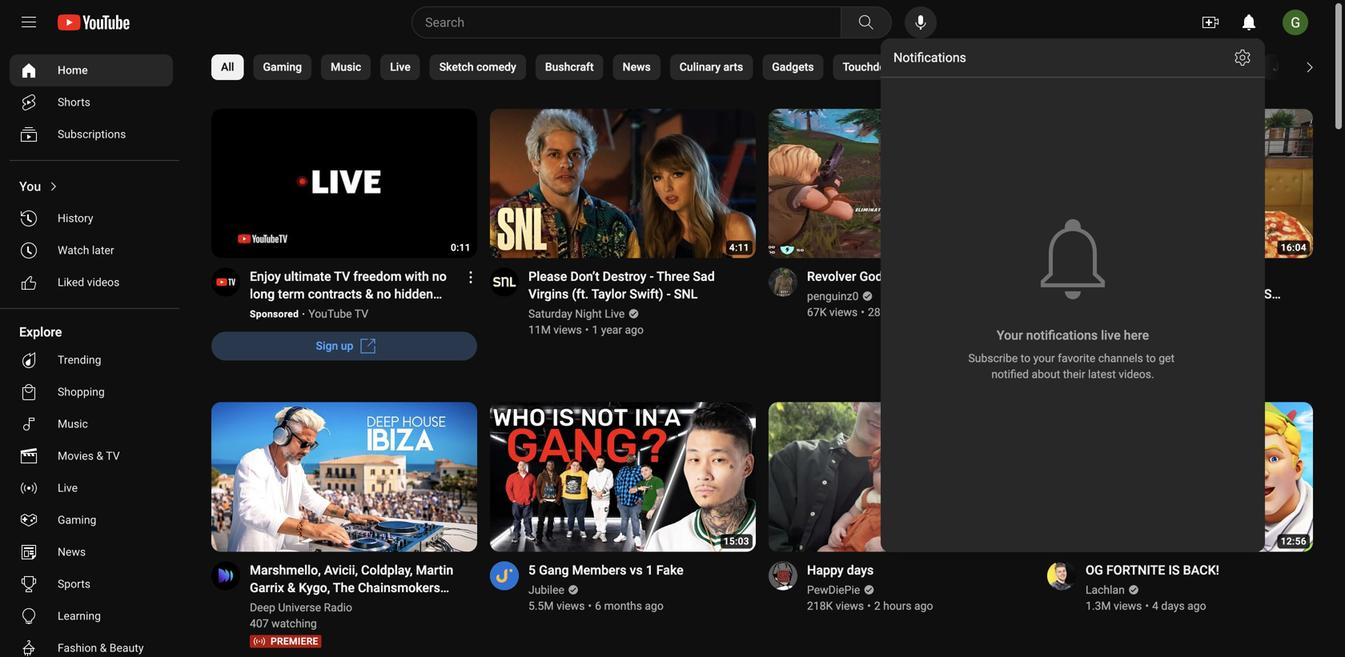 Task type: locate. For each thing, give the bounding box(es) containing it.
& down the marshmello,
[[287, 580, 296, 596]]

gaming right all
[[263, 60, 302, 74]]

notifications
[[894, 50, 966, 65]]

watch later
[[58, 244, 114, 257]]

Search text field
[[425, 12, 837, 33]]

all
[[221, 60, 234, 74]]

liked videos link
[[10, 267, 173, 299], [10, 267, 173, 299]]

beardmeatsfood
[[1092, 322, 1190, 337]]

1 right here
[[1149, 324, 1156, 337]]

months
[[604, 600, 642, 613]]

your notifications live here
[[997, 328, 1149, 343]]

back!
[[1183, 563, 1219, 578]]

1 horizontal spatial to
[[1146, 352, 1156, 365]]

channels
[[1098, 352, 1143, 365]]

4 days ago
[[1152, 600, 1206, 613]]

days
[[847, 563, 874, 578], [1161, 600, 1185, 613]]

avatar image image
[[1283, 10, 1308, 35]]

1 to from the left
[[1021, 352, 1031, 365]]

sketch comedy
[[439, 60, 516, 74]]

(ft.
[[572, 287, 589, 302]]

- inside marshmello, avicii, coldplay, martin garrix & kygo, the chainsmokers style - summer vibes #48
[[281, 598, 286, 613]]

views down "lachlan" link
[[1114, 600, 1142, 613]]

live down 'movies'
[[58, 482, 78, 495]]

gang
[[539, 563, 569, 578]]

2 hours ago
[[874, 600, 933, 613]]

gaming down 'movies'
[[58, 514, 96, 527]]

6
[[595, 600, 601, 613]]

2
[[874, 600, 880, 613]]

2 horizontal spatial live
[[605, 308, 625, 321]]

days for 4
[[1161, 600, 1185, 613]]

news up sports
[[58, 546, 86, 559]]

1 month ago
[[1149, 324, 1212, 337]]

tv for &
[[106, 450, 120, 463]]

1 left year
[[592, 324, 598, 337]]

1 horizontal spatial music
[[331, 60, 361, 74]]

0 horizontal spatial tab
[[1010, 54, 1104, 80]]

no right "with"
[[432, 269, 447, 284]]

jubilee image
[[490, 562, 519, 590]]

live inside "link"
[[605, 308, 625, 321]]

enjoy
[[250, 269, 281, 284]]

premiere
[[271, 636, 318, 647]]

saturday night live
[[528, 308, 625, 321]]

1 vertical spatial music
[[58, 418, 88, 431]]

tv
[[334, 269, 350, 284], [355, 308, 368, 321], [106, 450, 120, 463]]

0:11 link
[[211, 109, 477, 260]]

0 horizontal spatial days
[[847, 563, 874, 578]]

1 right vs
[[646, 563, 653, 578]]

0 vertical spatial days
[[847, 563, 874, 578]]

og fortnite is back!
[[1086, 563, 1219, 578]]

style
[[250, 598, 278, 613]]

1 vertical spatial gaming
[[58, 514, 96, 527]]

0 horizontal spatial news
[[58, 546, 86, 559]]

views down penguinz0 link
[[829, 306, 858, 319]]

trending
[[58, 353, 101, 367]]

1 vertical spatial days
[[1161, 600, 1185, 613]]

sports link
[[10, 568, 173, 600], [10, 568, 173, 600]]

0 horizontal spatial 1
[[592, 324, 598, 337]]

2 vertical spatial -
[[281, 598, 286, 613]]

0 horizontal spatial live
[[58, 482, 78, 495]]

ago
[[926, 306, 945, 319], [625, 324, 644, 337], [1193, 324, 1212, 337], [645, 600, 664, 613], [914, 600, 933, 613], [1187, 600, 1206, 613]]

- left snl
[[667, 287, 671, 302]]

favorite
[[1058, 352, 1095, 365]]

0 vertical spatial news
[[623, 60, 651, 74]]

&
[[365, 287, 374, 302], [96, 450, 103, 463], [287, 580, 296, 596], [100, 642, 107, 655]]

live up year
[[605, 308, 625, 321]]

1 horizontal spatial -
[[650, 269, 654, 284]]

1 horizontal spatial tab
[[1114, 54, 1178, 80]]

& down freedom
[[365, 287, 374, 302]]

28
[[868, 306, 880, 319]]

lachlan link
[[1086, 582, 1126, 598]]

- right style
[[281, 598, 286, 613]]

jazz
[[1273, 60, 1297, 74]]

2 vertical spatial tv
[[106, 450, 120, 463]]

videos
[[87, 276, 120, 289]]

three
[[657, 269, 690, 284]]

subscriptions link
[[10, 118, 173, 151], [10, 118, 173, 151]]

0 horizontal spatial to
[[1021, 352, 1031, 365]]

1 horizontal spatial days
[[1161, 600, 1185, 613]]

0 horizontal spatial no
[[377, 287, 391, 302]]

computers
[[935, 60, 990, 74]]

1 for gordon
[[1149, 324, 1156, 337]]

learning link
[[10, 600, 173, 633], [10, 600, 173, 633]]

4 minutes, 11 seconds element
[[729, 242, 749, 254]]

views down "saturday night live"
[[554, 324, 582, 337]]

-
[[650, 269, 654, 284], [667, 287, 671, 302], [281, 598, 286, 613]]

shorts link
[[10, 86, 173, 118], [10, 86, 173, 118]]

gaming
[[263, 60, 302, 74], [58, 514, 96, 527]]

happy days
[[807, 563, 874, 578]]

ago right hours
[[914, 600, 933, 613]]

- up the swift)
[[650, 269, 654, 284]]

tv right 'movies'
[[106, 450, 120, 463]]

happy days by pewdiepie 218,521 views 2 hours ago 25 minutes element
[[807, 562, 933, 579]]

chainsmokers
[[358, 580, 440, 596]]

218k
[[807, 600, 833, 613]]

no down freedom
[[377, 287, 391, 302]]

culinary
[[680, 60, 721, 74]]

1 vertical spatial no
[[377, 287, 391, 302]]

& right 'movies'
[[96, 450, 103, 463]]

1 for (ft.
[[592, 324, 598, 337]]

ultimate
[[284, 269, 331, 284]]

1 vertical spatial news
[[58, 546, 86, 559]]

to left the get
[[1146, 352, 1156, 365]]

0 horizontal spatial -
[[281, 598, 286, 613]]

ago for 1
[[645, 600, 664, 613]]

revolver god is back again by penguinz0 67,843 views 28 minutes ago 11 minutes element
[[807, 268, 964, 286]]

2 horizontal spatial 1
[[1149, 324, 1156, 337]]

lachlan image
[[1047, 562, 1076, 590]]

snl
[[674, 287, 698, 302]]

2 vertical spatial live
[[58, 482, 78, 495]]

to left your
[[1021, 352, 1031, 365]]

ago down pizza
[[1193, 324, 1212, 337]]

6 months ago
[[595, 600, 664, 613]]

members
[[572, 563, 627, 578]]

marshmello, avicii, coldplay, martin garrix & kygo, the chainsmokers style - summer vibes #48 by deep universe radio 1,662 views 24 hours element
[[250, 562, 458, 613]]

tab list
[[211, 45, 1345, 90]]

0 vertical spatial gaming
[[263, 60, 302, 74]]

tv right youtube at the top
[[355, 308, 368, 321]]

0 vertical spatial music
[[331, 60, 361, 74]]

1 horizontal spatial gaming
[[263, 60, 302, 74]]

views left 6
[[557, 600, 585, 613]]

hours
[[883, 600, 912, 613]]

1 vertical spatial tv
[[355, 308, 368, 321]]

0 vertical spatial -
[[650, 269, 654, 284]]

- for martin
[[281, 598, 286, 613]]

views for to
[[1111, 324, 1139, 337]]

1 horizontal spatial tv
[[334, 269, 350, 284]]

0 horizontal spatial gaming
[[58, 514, 96, 527]]

days for happy
[[847, 563, 874, 578]]

penguinz0 image
[[769, 268, 797, 297]]

please don't destroy - three sad virgins (ft. taylor swift) - snl link
[[528, 268, 737, 303]]

views for gang
[[557, 600, 585, 613]]

0 horizontal spatial music
[[58, 418, 88, 431]]

youtube
[[308, 308, 352, 321]]

ago right year
[[625, 324, 644, 337]]

views for days
[[836, 600, 864, 613]]

music
[[331, 60, 361, 74], [58, 418, 88, 431]]

views down bottomless
[[1111, 324, 1139, 337]]

0 vertical spatial live
[[390, 60, 411, 74]]

12:56
[[1281, 536, 1307, 547]]

views down pewdiepie link
[[836, 600, 864, 613]]

tab list containing all
[[211, 45, 1345, 90]]

ago down back!
[[1187, 600, 1206, 613]]

gaming link
[[10, 504, 173, 536], [10, 504, 173, 536]]

0 vertical spatial tv
[[334, 269, 350, 284]]

views for don't
[[554, 324, 582, 337]]

None search field
[[383, 6, 895, 38]]

1 vertical spatial -
[[667, 287, 671, 302]]

virgins
[[528, 287, 569, 302]]

subscribe
[[968, 352, 1018, 365]]

movies & tv link
[[10, 440, 173, 472], [10, 440, 173, 472]]

views
[[829, 306, 858, 319], [554, 324, 582, 337], [1111, 324, 1139, 337], [557, 600, 585, 613], [836, 600, 864, 613], [1114, 600, 1142, 613]]

ago right months
[[645, 600, 664, 613]]

og fortnite is back! by lachlan 1,325,809 views 4 days ago 12 minutes, 56 seconds element
[[1086, 562, 1219, 579]]

learning
[[58, 610, 101, 623]]

is
[[1168, 563, 1180, 578]]

1 vertical spatial live
[[605, 308, 625, 321]]

tv up contracts on the left of page
[[334, 269, 350, 284]]

history
[[58, 212, 93, 225]]

sponsored
[[250, 309, 299, 320]]

notified
[[991, 368, 1029, 381]]

home link
[[10, 54, 173, 86], [10, 54, 173, 86]]

2 horizontal spatial -
[[667, 287, 671, 302]]

liked
[[58, 276, 84, 289]]

explore
[[19, 325, 62, 340]]

1 horizontal spatial news
[[623, 60, 651, 74]]

tv for ultimate
[[334, 269, 350, 284]]

gadgets
[[772, 60, 814, 74]]

- for -
[[667, 287, 671, 302]]

taylor
[[591, 287, 626, 302]]

contracts
[[308, 287, 362, 302]]

0 vertical spatial no
[[432, 269, 447, 284]]

1 horizontal spatial live
[[390, 60, 411, 74]]

days right 4
[[1161, 600, 1185, 613]]

ago right "minutes"
[[926, 306, 945, 319]]

news down search text field
[[623, 60, 651, 74]]

407
[[250, 617, 269, 630]]

bushcraft
[[545, 60, 594, 74]]

ad - enjoy ultimate tv freedom with no long term contracts & no hidden fees. - 11 seconds - watch across your devices and start streaming the tv you love. - youtube tv - play video element
[[250, 268, 458, 320]]

gaming inside tab list
[[263, 60, 302, 74]]

live link
[[10, 472, 173, 504], [10, 472, 173, 504]]

tab
[[1010, 54, 1104, 80], [1114, 54, 1178, 80]]

days up pewdiepie link
[[847, 563, 874, 578]]

fashion & beauty link
[[10, 633, 173, 657], [10, 633, 173, 657]]

later
[[92, 244, 114, 257]]

you link
[[10, 171, 173, 203], [10, 171, 173, 203]]

11 seconds element
[[451, 242, 471, 254]]

& left beauty
[[100, 642, 107, 655]]

tv inside enjoy ultimate tv freedom with no long term contracts & no hidden fees.
[[334, 269, 350, 284]]

month
[[1158, 324, 1191, 337]]

go to channel: youtube tv. element
[[308, 308, 368, 321]]

live left sketch
[[390, 60, 411, 74]]

premiere status
[[250, 635, 322, 648]]

0 horizontal spatial tv
[[106, 450, 120, 463]]



Task type: describe. For each thing, give the bounding box(es) containing it.
& inside marshmello, avicii, coldplay, martin garrix & kygo, the chainsmokers style - summer vibes #48
[[287, 580, 296, 596]]

term
[[278, 287, 305, 302]]

2 to from the left
[[1146, 352, 1156, 365]]

gordon
[[1156, 287, 1208, 302]]

trying to beat the slice record at gordon ramsay's bottomless pizza restaurant! | beardmeatsfood link
[[1086, 268, 1294, 337]]

deep
[[250, 601, 275, 614]]

sports
[[58, 578, 90, 591]]

1 tab from the left
[[1010, 54, 1104, 80]]

the
[[333, 580, 355, 596]]

12m views
[[1086, 324, 1139, 337]]

deep universe radio link
[[250, 600, 353, 616]]

latest
[[1088, 368, 1116, 381]]

1 horizontal spatial no
[[432, 269, 447, 284]]

pizza
[[1170, 304, 1206, 320]]

coldplay,
[[361, 563, 413, 578]]

saturday night live image
[[490, 268, 519, 297]]

sign up
[[316, 340, 353, 353]]

comedy
[[476, 60, 516, 74]]

#48
[[376, 598, 398, 613]]

trying to beat the slice record at gordon ramsay's bottomless pizza restaurant! | beardmeatsfood by beardmeatsfood 12,130,218 views 1 month ago 16 minutes element
[[1086, 268, 1294, 337]]

pewdiepie image
[[769, 562, 797, 590]]

pewdiepie link
[[807, 582, 861, 598]]

back
[[899, 269, 927, 284]]

penguinz0 link
[[807, 289, 860, 305]]

28 minutes ago
[[868, 306, 945, 319]]

swift)
[[630, 287, 663, 302]]

lachlan
[[1086, 584, 1125, 597]]

enjoy ultimate tv freedom with no long term contracts & no hidden fees.
[[250, 269, 447, 320]]

0:11
[[451, 242, 471, 254]]

universe
[[278, 601, 321, 614]]

marshmello,
[[250, 563, 321, 578]]

about
[[1032, 368, 1060, 381]]

videos.
[[1119, 368, 1154, 381]]

16 minutes, 4 seconds element
[[1281, 242, 1307, 254]]

avicii,
[[324, 563, 358, 578]]

16:04 link
[[1047, 109, 1313, 260]]

sign up link
[[211, 332, 477, 361]]

1 horizontal spatial 1
[[646, 563, 653, 578]]

sad
[[693, 269, 715, 284]]

youtube tv
[[308, 308, 368, 321]]

is
[[886, 269, 896, 284]]

destroy
[[603, 269, 646, 284]]

2 horizontal spatial tv
[[355, 308, 368, 321]]

views for fortnite
[[1114, 600, 1142, 613]]

culinary arts
[[680, 60, 743, 74]]

slice
[[1213, 269, 1247, 284]]

2 tab from the left
[[1114, 54, 1178, 80]]

beauty
[[110, 642, 144, 655]]

fashion
[[58, 642, 97, 655]]

11m views
[[528, 324, 582, 337]]

jubilee
[[528, 584, 564, 597]]

shopping
[[58, 386, 105, 399]]

67k
[[807, 306, 827, 319]]

deep universe radio image
[[211, 562, 240, 590]]

record
[[1086, 287, 1134, 302]]

vibes
[[340, 598, 373, 613]]

1.3m
[[1086, 600, 1111, 613]]

restaurant!
[[1209, 304, 1293, 320]]

og
[[1086, 563, 1103, 578]]

sign
[[316, 340, 338, 353]]

Sign up text field
[[316, 340, 353, 353]]

ago for again
[[926, 306, 945, 319]]

saturday
[[528, 308, 572, 321]]

please don't destroy - three sad virgins (ft. taylor swift) - snl
[[528, 269, 715, 302]]

0:11 button
[[211, 109, 477, 260]]

summer
[[289, 598, 337, 613]]

1.3m views
[[1086, 600, 1142, 613]]

deep universe radio 407 watching
[[250, 601, 352, 630]]

|
[[1086, 322, 1089, 337]]

happy
[[807, 563, 844, 578]]

go to channel: youtube tv. image
[[211, 268, 240, 297]]

4:11
[[729, 242, 749, 254]]

ago for slice
[[1193, 324, 1212, 337]]

trying
[[1086, 269, 1130, 284]]

night
[[575, 308, 602, 321]]

fake
[[656, 563, 684, 578]]

5 gang members vs 1 fake by jubilee 5,578,339 views 6 months ago 15 minutes element
[[528, 562, 684, 579]]

martin
[[416, 563, 453, 578]]

please don't destroy - three sad virgins (ft. taylor swift) - snl by saturday night live 11,001,364 views 1 year ago 4 minutes, 11 seconds element
[[528, 268, 737, 303]]

kygo,
[[299, 580, 330, 596]]

12 minutes, 56 seconds element
[[1281, 536, 1307, 547]]

marshmello, avicii, coldplay, martin garrix & kygo, the chainsmokers style - summer vibes #48
[[250, 563, 453, 613]]

15:03
[[724, 536, 749, 547]]

up
[[341, 340, 353, 353]]

notifications
[[1026, 328, 1098, 343]]

beat
[[1153, 269, 1183, 284]]

watching
[[271, 617, 317, 630]]

views for god
[[829, 306, 858, 319]]

ago for three
[[625, 324, 644, 337]]

og fortnite is back! link
[[1086, 562, 1219, 579]]

15 minutes, 3 seconds element
[[724, 536, 749, 547]]

the
[[1186, 269, 1210, 284]]

garrix
[[250, 580, 284, 596]]

music inside tab list
[[331, 60, 361, 74]]

your
[[1033, 352, 1055, 365]]

fortnite
[[1106, 563, 1165, 578]]

here
[[1124, 328, 1149, 343]]

& inside enjoy ultimate tv freedom with no long term contracts & no hidden fees.
[[365, 287, 374, 302]]

freedom
[[353, 269, 402, 284]]

shorts
[[58, 96, 90, 109]]

11m
[[528, 324, 551, 337]]

beardmeatsfood image
[[1047, 268, 1076, 297]]

with
[[405, 269, 429, 284]]

marshmello, avicii, coldplay, martin garrix & kygo, the chainsmokers style - summer vibes #48 link
[[250, 562, 458, 613]]

arts
[[723, 60, 743, 74]]



Task type: vqa. For each thing, say whether or not it's contained in the screenshot.
the Upcoming Element
no



